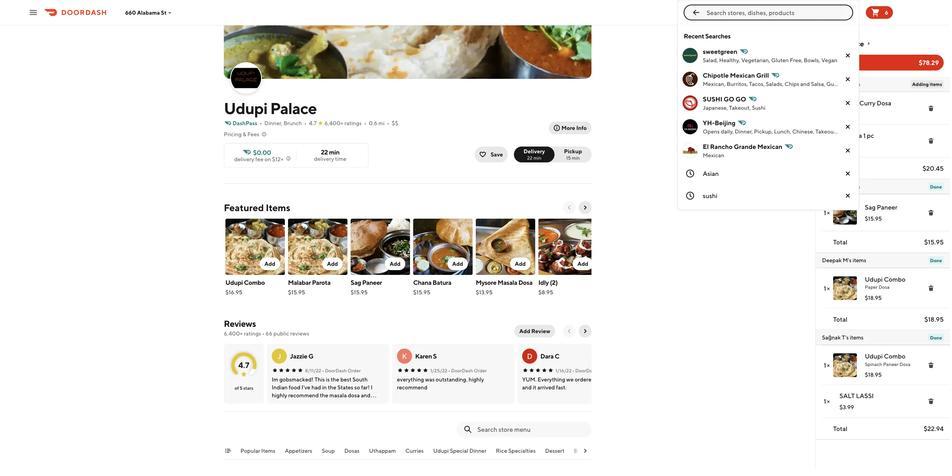 Task type: locate. For each thing, give the bounding box(es) containing it.
1 horizontal spatial order
[[474, 368, 487, 374]]

remove paratha 1 pc from order image
[[929, 138, 935, 144]]

sag paneer image
[[834, 201, 858, 225], [351, 219, 410, 275]]

return from search image
[[692, 8, 702, 17]]

udupi inside udupi combo paper dosa
[[866, 276, 884, 283]]

660 alabama st
[[125, 9, 167, 16]]

1 vertical spatial takeout,
[[816, 128, 838, 135]]

0 vertical spatial udupi palace
[[823, 39, 865, 48]]

add button for paneer
[[385, 258, 406, 270]]

combo inside the udupi combo $16.95
[[244, 279, 265, 287]]

next button of carousel image
[[583, 205, 589, 211]]

min for pickup
[[572, 155, 580, 161]]

items right a's
[[847, 183, 861, 190]]

yh-beijing
[[703, 119, 736, 127]]

paneer for sag paneer
[[878, 204, 898, 211]]

• right mi
[[387, 120, 390, 127]]

2 horizontal spatial min
[[572, 155, 580, 161]]

1 vertical spatial list
[[817, 345, 951, 418]]

delete recent search result image down checkout
[[845, 76, 852, 82]]

• left "66"
[[262, 331, 265, 337]]

doordash right 8/11/22
[[325, 368, 347, 374]]

min inside delivery 22 min
[[534, 155, 542, 161]]

pc
[[868, 132, 875, 139]]

combo inside udupi combo spinach paneer dosa
[[885, 353, 906, 360]]

× left $3.99
[[828, 398, 831, 405]]

6,400+ up 22 min delivery time
[[325, 120, 344, 127]]

pickup 15 min
[[565, 148, 583, 161]]

uthappam
[[369, 448, 396, 454]]

dara c
[[541, 353, 560, 360]]

• doordash order right 8/11/22
[[322, 368, 361, 374]]

1 horizontal spatial 22
[[528, 155, 533, 161]]

1 delete recent search result image from the top
[[845, 52, 852, 59]]

items for popular items
[[262, 448, 276, 454]]

1 × down sağnak
[[825, 362, 831, 369]]

open menu image
[[29, 8, 38, 17]]

0 vertical spatial brunch
[[284, 120, 302, 127]]

dinner, inside 'list box'
[[736, 128, 754, 135]]

udupi inside udupi combo spinach paneer dosa
[[866, 353, 884, 360]]

• right '1/25/22'
[[449, 368, 451, 374]]

× down david
[[828, 209, 831, 217]]

opens
[[703, 128, 720, 135]]

5
[[240, 385, 243, 391]]

dosa inside udupi combo spinach paneer dosa
[[900, 362, 911, 367]]

rice specialties
[[496, 448, 536, 454]]

1 down david
[[825, 209, 827, 217]]

2 remove udupi combo from order image from the top
[[929, 362, 935, 369]]

0 horizontal spatial sag paneer image
[[351, 219, 410, 275]]

$$
[[392, 120, 399, 127]]

dosa right paper
[[879, 285, 890, 290]]

list containing house curry dosa
[[817, 92, 951, 158]]

0 horizontal spatial min
[[329, 149, 340, 156]]

list box
[[678, 25, 906, 211]]

2 horizontal spatial order
[[599, 368, 612, 374]]

beverages button
[[575, 447, 601, 460]]

fee
[[256, 156, 264, 163]]

add button for batura
[[448, 258, 468, 270]]

items inside featured items heading
[[266, 202, 291, 213]]

paneer inside sag paneer $15.95
[[363, 279, 382, 287]]

5 add button from the left
[[511, 258, 531, 270]]

items
[[847, 81, 861, 87], [931, 81, 943, 87], [847, 183, 861, 190], [853, 257, 867, 264], [851, 334, 864, 341]]

delivery left fee
[[234, 156, 255, 163]]

udupi combo image down 't's'
[[834, 354, 858, 378]]

sushi go go
[[703, 95, 747, 103]]

1 × from the top
[[828, 209, 831, 217]]

udupi combo image left paper
[[834, 277, 858, 300]]

1 vertical spatial ratings
[[244, 331, 261, 337]]

1 horizontal spatial 6,400+
[[325, 120, 344, 127]]

udupi palace up dinner, brunch
[[224, 99, 317, 118]]

udupi combo image for udupi combo paper dosa
[[834, 277, 858, 300]]

1/25/22
[[431, 368, 448, 374]]

sag paneer $15.95
[[351, 279, 382, 296]]

1 horizontal spatial 4.7
[[309, 120, 317, 127]]

sag for sag paneer $15.95
[[351, 279, 361, 287]]

1 vertical spatial delete recent search result image
[[845, 148, 852, 154]]

beijing
[[715, 119, 736, 127]]

$15.95 inside chana batura $15.95
[[414, 289, 431, 296]]

items for $15.95
[[847, 183, 861, 190]]

0 vertical spatial $18.95
[[866, 295, 883, 301]]

list
[[817, 92, 951, 158], [817, 345, 951, 418]]

udupi inside the udupi combo $16.95
[[226, 279, 243, 287]]

paneer for sag paneer $15.95
[[363, 279, 382, 287]]

daily,
[[721, 128, 734, 135]]

public
[[274, 331, 289, 337]]

min inside pickup 15 min
[[572, 155, 580, 161]]

1 left "pc"
[[864, 132, 867, 139]]

a's
[[839, 183, 846, 190]]

add button
[[260, 258, 280, 270], [323, 258, 343, 270], [385, 258, 406, 270], [448, 258, 468, 270], [511, 258, 531, 270], [573, 258, 594, 270]]

$8.95
[[539, 289, 554, 296]]

0 vertical spatial done
[[931, 184, 943, 190]]

dinner, right dashpass •
[[265, 120, 283, 127]]

brunch up $12+
[[284, 120, 302, 127]]

delete recent search result image inside the chipotle mexican grill link
[[845, 76, 852, 82]]

1 horizontal spatial takeout,
[[816, 128, 838, 135]]

• doordash order right '1/25/22'
[[449, 368, 487, 374]]

ratings left 0.6
[[345, 120, 362, 127]]

add for paneer
[[390, 261, 401, 267]]

0 vertical spatial items
[[266, 202, 291, 213]]

items
[[266, 202, 291, 213], [262, 448, 276, 454]]

1 horizontal spatial doordash
[[452, 368, 473, 374]]

4 add button from the left
[[448, 258, 468, 270]]

udupi left special
[[434, 448, 449, 454]]

0 horizontal spatial sag
[[351, 279, 361, 287]]

jazzie
[[290, 353, 308, 360]]

1 × left $3.99
[[825, 398, 831, 405]]

3 delete recent search result image from the top
[[845, 171, 852, 177]]

delete recent search result image up paratha
[[845, 124, 852, 130]]

1 × for $15.95
[[825, 209, 831, 217]]

0 vertical spatial 4.7
[[309, 120, 317, 127]]

paratha 1 pc
[[840, 132, 875, 139]]

udupi for dinner
[[434, 448, 449, 454]]

min down "pickup"
[[572, 155, 580, 161]]

david a's items
[[823, 183, 861, 190]]

items right featured on the top
[[266, 202, 291, 213]]

0 horizontal spatial delivery
[[234, 156, 255, 163]]

mexican down healthy,
[[731, 72, 756, 79]]

2 delete recent search result image from the top
[[845, 100, 852, 106]]

doordash right 1/16/22
[[576, 368, 598, 374]]

masala
[[498, 279, 518, 287]]

None radio
[[550, 147, 592, 163]]

3 add button from the left
[[385, 258, 406, 270]]

ratings down reviews link
[[244, 331, 261, 337]]

6
[[886, 9, 889, 16]]

0 vertical spatial takeout,
[[730, 104, 752, 111]]

$15.95 for chana batura
[[414, 289, 431, 296]]

palace up checkout
[[844, 39, 865, 48]]

2 horizontal spatial mexican
[[758, 143, 783, 150]]

0 horizontal spatial 22
[[321, 149, 328, 156]]

next image
[[583, 328, 589, 335]]

show menu categories image
[[225, 448, 231, 454]]

order for k
[[474, 368, 487, 374]]

1 down sağnak
[[825, 362, 827, 369]]

add for parota
[[327, 261, 338, 267]]

1 × for spinach paneer dosa
[[825, 362, 831, 369]]

0 horizontal spatial ratings
[[244, 331, 261, 337]]

of 5 stars
[[235, 385, 253, 391]]

total up deepak m's items
[[834, 239, 848, 246]]

$15.95 inside the malabar parota $15.95
[[288, 289, 305, 296]]

1 horizontal spatial brunch
[[888, 128, 906, 135]]

1 1 × from the top
[[825, 209, 831, 217]]

1 vertical spatial items
[[262, 448, 276, 454]]

• doordash order for d
[[573, 368, 612, 374]]

$13.95
[[476, 289, 493, 296]]

list containing udupi combo
[[817, 345, 951, 418]]

mexican down el
[[703, 152, 725, 159]]

2 go from the left
[[736, 95, 747, 103]]

1 vertical spatial sag
[[351, 279, 361, 287]]

dara
[[541, 353, 554, 360]]

4.7 right dinner, brunch
[[309, 120, 317, 127]]

bowls,
[[805, 57, 821, 63]]

add button for masala
[[511, 258, 531, 270]]

1 vertical spatial brunch
[[888, 128, 906, 135]]

1 doordash from the left
[[325, 368, 347, 374]]

items right popular
[[262, 448, 276, 454]]

1 horizontal spatial udupi palace
[[823, 39, 865, 48]]

1 horizontal spatial • doordash order
[[449, 368, 487, 374]]

2 1 × from the top
[[825, 285, 831, 292]]

22 down delivery
[[528, 155, 533, 161]]

1 vertical spatial udupi combo image
[[834, 277, 858, 300]]

items for $22.94
[[851, 334, 864, 341]]

doordash right '1/25/22'
[[452, 368, 473, 374]]

items right p's
[[847, 81, 861, 87]]

order for j
[[348, 368, 361, 374]]

scroll menu navigation right image
[[583, 448, 589, 454]]

1 horizontal spatial sag
[[866, 204, 876, 211]]

$15.95 inside sag paneer $15.95
[[351, 289, 368, 296]]

adding items
[[913, 81, 943, 87]]

delete recent search result image left curry
[[845, 100, 852, 106]]

1 horizontal spatial delivery
[[314, 156, 334, 162]]

1 vertical spatial done
[[931, 258, 943, 264]]

$15.95 for sag paneer
[[351, 289, 368, 296]]

review
[[532, 328, 551, 335]]

udupi combo image down featured items heading
[[226, 219, 285, 275]]

• left 0.6
[[364, 120, 367, 127]]

0 vertical spatial sag
[[866, 204, 876, 211]]

0 horizontal spatial order
[[348, 368, 361, 374]]

1 vertical spatial 6,400+
[[224, 331, 243, 337]]

1 vertical spatial dinner,
[[736, 128, 754, 135]]

1 vertical spatial mexican
[[758, 143, 783, 150]]

dim
[[863, 128, 873, 135]]

66
[[266, 331, 273, 337]]

2 vertical spatial udupi combo image
[[834, 354, 858, 378]]

doordash
[[325, 368, 347, 374], [452, 368, 473, 374], [576, 368, 598, 374]]

dosa right spinach
[[900, 362, 911, 367]]

1 • doordash order from the left
[[322, 368, 361, 374]]

6,400+ ratings •
[[325, 120, 367, 127]]

total up sağnak t's items
[[834, 316, 848, 323]]

dosas
[[345, 448, 360, 454]]

4.7 up of 5 stars
[[239, 361, 250, 370]]

karen s
[[416, 353, 437, 360]]

× for spinach paneer dosa
[[828, 362, 831, 369]]

delete recent search result image
[[845, 52, 852, 59], [845, 148, 852, 154], [845, 171, 852, 177]]

udupi palace image
[[224, 0, 592, 79], [231, 63, 261, 93]]

dinner,
[[265, 120, 283, 127], [736, 128, 754, 135]]

6,400+ inside "reviews 6,400+ ratings • 66 public reviews"
[[224, 331, 243, 337]]

g
[[309, 353, 314, 360]]

0 vertical spatial ratings
[[345, 120, 362, 127]]

none radio containing pickup
[[550, 147, 592, 163]]

0 horizontal spatial 4.7
[[239, 361, 250, 370]]

takeout, down 'sushi go go'
[[730, 104, 752, 111]]

3 delete recent search result image from the top
[[845, 124, 852, 130]]

2 delete recent search result image from the top
[[845, 148, 852, 154]]

min for delivery
[[534, 155, 542, 161]]

3 • doordash order from the left
[[573, 368, 612, 374]]

3 done from the top
[[931, 335, 943, 341]]

2 vertical spatial delete recent search result image
[[845, 171, 852, 177]]

0 vertical spatial palace
[[844, 39, 865, 48]]

2 done from the top
[[931, 258, 943, 264]]

dinner
[[470, 448, 487, 454]]

mysore masala dosa image
[[476, 219, 536, 275]]

• right 8/11/22
[[322, 368, 324, 374]]

combo for paper dosa
[[885, 276, 906, 283]]

previous button of carousel image
[[567, 205, 573, 211]]

$20.45
[[923, 165, 945, 172]]

4 total from the top
[[834, 425, 848, 433]]

udupi up $16.95
[[226, 279, 243, 287]]

0 horizontal spatial mexican
[[703, 152, 725, 159]]

0 horizontal spatial go
[[724, 95, 735, 103]]

0 horizontal spatial • doordash order
[[322, 368, 361, 374]]

items right 't's'
[[851, 334, 864, 341]]

1 vertical spatial remove udupi combo from order image
[[929, 362, 935, 369]]

min down delivery
[[534, 155, 542, 161]]

3 doordash from the left
[[576, 368, 598, 374]]

0 vertical spatial dinner,
[[265, 120, 283, 127]]

&
[[243, 131, 247, 138]]

1 down deepak at the bottom right
[[825, 285, 827, 292]]

1 ×
[[825, 209, 831, 217], [825, 285, 831, 292], [825, 362, 831, 369], [825, 398, 831, 405]]

1 total from the top
[[834, 165, 848, 172]]

22 left 'time'
[[321, 149, 328, 156]]

1 horizontal spatial go
[[736, 95, 747, 103]]

• doordash order for j
[[322, 368, 361, 374]]

6,400+ down reviews
[[224, 331, 243, 337]]

delete recent search result image down paratha
[[845, 148, 852, 154]]

recent
[[684, 32, 705, 40]]

1 × down deepak at the bottom right
[[825, 285, 831, 292]]

dosa inside 'mysore masala dosa $13.95'
[[519, 279, 533, 287]]

sag inside sag paneer $15.95
[[351, 279, 361, 287]]

udupi up vegan
[[823, 39, 842, 48]]

$18.95 for udupi combo spinach paneer dosa
[[866, 372, 883, 378]]

1 delete recent search result image from the top
[[845, 76, 852, 82]]

2 vertical spatial paneer
[[884, 362, 899, 367]]

2 vertical spatial done
[[931, 335, 943, 341]]

•
[[260, 120, 262, 127], [305, 120, 307, 127], [364, 120, 367, 127], [387, 120, 390, 127], [262, 331, 265, 337], [322, 368, 324, 374], [449, 368, 451, 374], [573, 368, 575, 374]]

dashpass
[[233, 120, 258, 127]]

0 vertical spatial 6,400+
[[325, 120, 344, 127]]

delete recent search result image inside sushi link
[[845, 193, 852, 199]]

items right m's
[[853, 257, 867, 264]]

×
[[828, 209, 831, 217], [828, 285, 831, 292], [828, 362, 831, 369], [828, 398, 831, 405]]

2 order from the left
[[474, 368, 487, 374]]

brunch
[[284, 120, 302, 127], [888, 128, 906, 135]]

combo for udupi combo
[[244, 279, 265, 287]]

delete recent search result image
[[845, 76, 852, 82], [845, 100, 852, 106], [845, 124, 852, 130], [845, 193, 852, 199]]

2 doordash from the left
[[452, 368, 473, 374]]

add button for parota
[[323, 258, 343, 270]]

2 add button from the left
[[323, 258, 343, 270]]

ratings inside "reviews 6,400+ ratings • 66 public reviews"
[[244, 331, 261, 337]]

22 inside delivery 22 min
[[528, 155, 533, 161]]

seafood,
[[839, 128, 861, 135]]

grande
[[735, 143, 757, 150]]

total for $15.95
[[834, 239, 848, 246]]

• doordash order right 1/16/22
[[573, 368, 612, 374]]

1 horizontal spatial dinner,
[[736, 128, 754, 135]]

× down sağnak
[[828, 362, 831, 369]]

1 horizontal spatial min
[[534, 155, 542, 161]]

1 add button from the left
[[260, 258, 280, 270]]

delete recent search result image down a's
[[845, 193, 852, 199]]

palace
[[844, 39, 865, 48], [270, 99, 317, 118]]

2 total from the top
[[834, 239, 848, 246]]

1 for paper dosa
[[825, 285, 827, 292]]

delete recent search result image up checkout
[[845, 52, 852, 59]]

1 order from the left
[[348, 368, 361, 374]]

brunch right sum,
[[888, 128, 906, 135]]

house
[[840, 99, 859, 107]]

soup
[[322, 448, 335, 454]]

udupi inside 'button'
[[434, 448, 449, 454]]

0 horizontal spatial udupi palace
[[224, 99, 317, 118]]

chipotle mexican grill link
[[678, 67, 860, 91]]

0 vertical spatial mexican
[[731, 72, 756, 79]]

0 horizontal spatial takeout,
[[730, 104, 752, 111]]

dosa right curry
[[878, 99, 892, 107]]

22 min delivery time
[[314, 149, 347, 162]]

3 × from the top
[[828, 362, 831, 369]]

2 list from the top
[[817, 345, 951, 418]]

0 vertical spatial list
[[817, 92, 951, 158]]

2 • doordash order from the left
[[449, 368, 487, 374]]

remove salt lassi from order image
[[929, 399, 935, 405]]

delete recent search result image up a's
[[845, 171, 852, 177]]

delivery
[[524, 148, 546, 155]]

1 done from the top
[[931, 184, 943, 190]]

more
[[562, 125, 576, 131]]

chipotle mexican grill
[[703, 72, 770, 79]]

6 add button from the left
[[573, 258, 594, 270]]

min down 6,400+ ratings •
[[329, 149, 340, 156]]

mexican down pickup,
[[758, 143, 783, 150]]

udupi up paper
[[866, 276, 884, 283]]

× down deepak at the bottom right
[[828, 285, 831, 292]]

none radio containing delivery
[[515, 147, 555, 163]]

1 vertical spatial paneer
[[363, 279, 382, 287]]

sushi link
[[678, 185, 860, 207]]

p's
[[839, 81, 846, 87]]

dashpass •
[[233, 120, 262, 127]]

done for sag paneer
[[931, 184, 943, 190]]

takeout, right chinese,
[[816, 128, 838, 135]]

3 1 × from the top
[[825, 362, 831, 369]]

s
[[433, 353, 437, 360]]

1 × down david
[[825, 209, 831, 217]]

add for (2)
[[578, 261, 589, 267]]

more info button
[[549, 122, 592, 134]]

items inside popular items button
[[262, 448, 276, 454]]

4 delete recent search result image from the top
[[845, 193, 852, 199]]

1 remove udupi combo from order image from the top
[[929, 285, 935, 292]]

dosa right masala
[[519, 279, 533, 287]]

delivery left 'time'
[[314, 156, 334, 162]]

min
[[329, 149, 340, 156], [534, 155, 542, 161], [572, 155, 580, 161]]

delivery 22 min
[[524, 148, 546, 161]]

2 horizontal spatial doordash
[[576, 368, 598, 374]]

None radio
[[515, 147, 555, 163]]

add button for combo
[[260, 258, 280, 270]]

0 horizontal spatial doordash
[[325, 368, 347, 374]]

0 horizontal spatial 6,400+
[[224, 331, 243, 337]]

udupi palace up checkout
[[823, 39, 865, 48]]

1 go from the left
[[724, 95, 735, 103]]

total up david a's items
[[834, 165, 848, 172]]

dosa
[[878, 99, 892, 107], [519, 279, 533, 287], [879, 285, 890, 290], [900, 362, 911, 367]]

order methods option group
[[515, 147, 592, 163]]

1 vertical spatial palace
[[270, 99, 317, 118]]

combo inside udupi combo paper dosa
[[885, 276, 906, 283]]

0 horizontal spatial palace
[[270, 99, 317, 118]]

c
[[555, 353, 560, 360]]

pickup
[[565, 148, 583, 155]]

udupi combo image
[[226, 219, 285, 275], [834, 277, 858, 300], [834, 354, 858, 378]]

1 horizontal spatial ratings
[[345, 120, 362, 127]]

22 inside 22 min delivery time
[[321, 149, 328, 156]]

• right the dashpass
[[260, 120, 262, 127]]

1
[[864, 132, 867, 139], [825, 209, 827, 217], [825, 285, 827, 292], [825, 362, 827, 369], [825, 398, 827, 405]]

items for featured items
[[266, 202, 291, 213]]

1 vertical spatial udupi palace
[[224, 99, 317, 118]]

items for $18.95
[[853, 257, 867, 264]]

udupi up spinach
[[866, 353, 884, 360]]

palace up dinner, brunch
[[270, 99, 317, 118]]

udupi combo image inside list
[[834, 354, 858, 378]]

$18.95 inside list
[[866, 372, 883, 378]]

1 × for paper dosa
[[825, 285, 831, 292]]

remove udupi combo from order image
[[929, 285, 935, 292], [929, 362, 935, 369]]

dosas button
[[345, 447, 360, 460]]

0 horizontal spatial brunch
[[284, 120, 302, 127]]

dinner, up grande
[[736, 128, 754, 135]]

× for $15.95
[[828, 209, 831, 217]]

2 vertical spatial $18.95
[[866, 372, 883, 378]]

0 vertical spatial remove udupi combo from order image
[[929, 285, 935, 292]]

3 order from the left
[[599, 368, 612, 374]]

3 total from the top
[[834, 316, 848, 323]]

idly
[[539, 279, 549, 287]]

1 horizontal spatial sag paneer image
[[834, 201, 858, 225]]

0 vertical spatial paneer
[[878, 204, 898, 211]]

delete recent search result image for el rancho grande mexican
[[845, 148, 852, 154]]

idly (2) image
[[539, 219, 598, 275]]

2 × from the top
[[828, 285, 831, 292]]

0 vertical spatial delete recent search result image
[[845, 52, 852, 59]]

total down $3.99
[[834, 425, 848, 433]]

opens daily, dinner, pickup, lunch, chinese, takeout, seafood, dim sum, brunch
[[703, 128, 906, 135]]

sağnak
[[823, 334, 842, 341]]

rice specialties button
[[496, 447, 536, 460]]

1 list from the top
[[817, 92, 951, 158]]

order for d
[[599, 368, 612, 374]]

2 horizontal spatial • doordash order
[[573, 368, 612, 374]]

udupi for $16.95
[[226, 279, 243, 287]]

15
[[567, 155, 571, 161]]



Task type: describe. For each thing, give the bounding box(es) containing it.
gluten
[[772, 57, 789, 63]]

chipotle
[[703, 72, 729, 79]]

sag paneer
[[866, 204, 898, 211]]

rancho
[[711, 143, 733, 150]]

dessert
[[546, 448, 565, 454]]

done for udupi combo
[[931, 258, 943, 264]]

save
[[491, 151, 503, 158]]

popular items button
[[241, 447, 276, 460]]

remove house curry dosa from order image
[[929, 105, 935, 112]]

time
[[335, 156, 347, 162]]

remove udupi combo from order image for udupi combo spinach paneer dosa
[[929, 362, 935, 369]]

1 horizontal spatial palace
[[844, 39, 865, 48]]

udupi special dinner button
[[434, 447, 487, 460]]

deepak m's items
[[823, 257, 867, 264]]

list box containing recent searches
[[678, 25, 906, 211]]

d
[[527, 352, 533, 361]]

delete recent search result image for sushi go go
[[845, 100, 852, 106]]

0.6 mi • $$
[[369, 120, 399, 127]]

total for $20.45
[[834, 165, 848, 172]]

combo for spinach paneer dosa
[[885, 353, 906, 360]]

grill
[[757, 72, 770, 79]]

list for sağnak t's items
[[817, 345, 951, 418]]

doordash for k
[[452, 368, 473, 374]]

pricing & fees
[[224, 131, 259, 138]]

malabar parota image
[[288, 219, 348, 275]]

0 vertical spatial udupi combo image
[[226, 219, 285, 275]]

reviews
[[224, 319, 256, 329]]

pricing & fees button
[[224, 130, 267, 138]]

featured items
[[224, 202, 291, 213]]

malabar
[[288, 279, 311, 287]]

mysore masala dosa $13.95
[[476, 279, 533, 296]]

× for paper dosa
[[828, 285, 831, 292]]

$78.29
[[920, 59, 940, 66]]

delete recent search result image for yh-beijing
[[845, 124, 852, 130]]

lunch,
[[775, 128, 792, 135]]

udupi up the dashpass
[[224, 99, 268, 118]]

delete recent search result image for sweetgreen
[[845, 52, 852, 59]]

house curry dosa
[[840, 99, 892, 107]]

sum,
[[874, 128, 887, 135]]

chana batura image
[[414, 219, 473, 275]]

udupi combo spinach paneer dosa
[[866, 353, 911, 367]]

2 vertical spatial mexican
[[703, 152, 725, 159]]

dosa inside udupi combo paper dosa
[[879, 285, 890, 290]]

mi
[[379, 120, 385, 127]]

previous image
[[567, 328, 573, 335]]

remove sag paneer from order image
[[929, 210, 935, 216]]

add review
[[520, 328, 551, 335]]

japanese, takeout, sushi
[[703, 104, 766, 111]]

$0.00
[[253, 149, 271, 156]]

delivery inside 22 min delivery time
[[314, 156, 334, 162]]

vegetarian,
[[742, 57, 771, 63]]

1 left $3.99
[[825, 398, 827, 405]]

1 for spinach paneer dosa
[[825, 362, 827, 369]]

dinner, brunch
[[265, 120, 302, 127]]

udupi for paper
[[866, 276, 884, 283]]

parota
[[312, 279, 331, 287]]

total for $18.95
[[834, 316, 848, 323]]

$3.50
[[840, 144, 855, 150]]

• inside "reviews 6,400+ ratings • 66 public reviews"
[[262, 331, 265, 337]]

$15.95 for malabar parota
[[288, 289, 305, 296]]

curries
[[406, 448, 424, 454]]

doordash for d
[[576, 368, 598, 374]]

save button
[[475, 147, 508, 163]]

idly (2) $8.95
[[539, 279, 558, 296]]

beverages
[[575, 448, 601, 454]]

udupi special dinner
[[434, 448, 487, 454]]

add for batura
[[453, 261, 464, 267]]

claire
[[823, 81, 838, 87]]

delete recent search result image inside asian link
[[845, 171, 852, 177]]

6 button
[[867, 6, 894, 19]]

uthappam button
[[369, 447, 396, 460]]

paneer inside udupi combo spinach paneer dosa
[[884, 362, 899, 367]]

reviews
[[291, 331, 310, 337]]

special
[[450, 448, 469, 454]]

0 horizontal spatial dinner,
[[265, 120, 283, 127]]

salad, healthy, vegetarian, gluten free, bowls, vegan
[[703, 57, 838, 63]]

660 alabama st button
[[125, 9, 173, 16]]

popular items
[[241, 448, 276, 454]]

appetizers button
[[285, 447, 313, 460]]

4 1 × from the top
[[825, 398, 831, 405]]

free,
[[791, 57, 803, 63]]

pickup,
[[755, 128, 774, 135]]

items right the adding
[[931, 81, 943, 87]]

featured items heading
[[224, 201, 291, 214]]

popular
[[241, 448, 260, 454]]

sag for sag paneer
[[866, 204, 876, 211]]

chinese,
[[793, 128, 815, 135]]

4 × from the top
[[828, 398, 831, 405]]

8/11/22
[[305, 368, 322, 374]]

on
[[265, 156, 271, 163]]

el
[[703, 143, 709, 150]]

1 vertical spatial 4.7
[[239, 361, 250, 370]]

total for $22.94
[[834, 425, 848, 433]]

• right 1/16/22
[[573, 368, 575, 374]]

min inside 22 min delivery time
[[329, 149, 340, 156]]

info
[[577, 125, 587, 131]]

udupi for spinach
[[866, 353, 884, 360]]

vegan
[[822, 57, 838, 63]]

healthy,
[[720, 57, 741, 63]]

1 vertical spatial $18.95
[[925, 316, 945, 323]]

udupi combo image for udupi combo spinach paneer dosa
[[834, 354, 858, 378]]

$18.95 for udupi combo paper dosa
[[866, 295, 883, 301]]

remove udupi combo from order image for udupi combo paper dosa
[[929, 285, 935, 292]]

list for claire p's items
[[817, 92, 951, 158]]

k
[[402, 352, 407, 361]]

sağnak t's items
[[823, 334, 864, 341]]

pricing
[[224, 131, 242, 138]]

doordash for j
[[325, 368, 347, 374]]

udupi palace inside udupi palace link
[[823, 39, 865, 48]]

0.6
[[369, 120, 378, 127]]

chana batura $15.95
[[414, 279, 452, 296]]

udupi combo $16.95
[[226, 279, 265, 296]]

sweetgreen
[[703, 48, 738, 55]]

japanese,
[[703, 104, 729, 111]]

t's
[[843, 334, 850, 341]]

add review button
[[515, 325, 556, 338]]

add for combo
[[265, 261, 276, 267]]

stars
[[244, 385, 253, 391]]

Item Search search field
[[478, 426, 586, 434]]

curry
[[860, 99, 876, 107]]

dessert button
[[546, 447, 565, 460]]

spinach
[[866, 362, 883, 367]]

delivery fee on $12+
[[234, 156, 284, 163]]

• right dinner, brunch
[[305, 120, 307, 127]]

sushi
[[753, 104, 766, 111]]

• doordash order for k
[[449, 368, 487, 374]]

add button for (2)
[[573, 258, 594, 270]]

Store search: begin typing to search for stores available on DoorDash text field
[[707, 8, 851, 17]]

brunch inside 'list box'
[[888, 128, 906, 135]]

asian link
[[678, 163, 860, 185]]

delete recent search result image for chipotle mexican grill
[[845, 76, 852, 82]]

paratha
[[840, 132, 863, 139]]

add inside button
[[520, 328, 531, 335]]

paper
[[866, 285, 878, 290]]

1 for $15.95
[[825, 209, 827, 217]]

1 horizontal spatial mexican
[[731, 72, 756, 79]]

add for masala
[[515, 261, 526, 267]]



Task type: vqa. For each thing, say whether or not it's contained in the screenshot.


